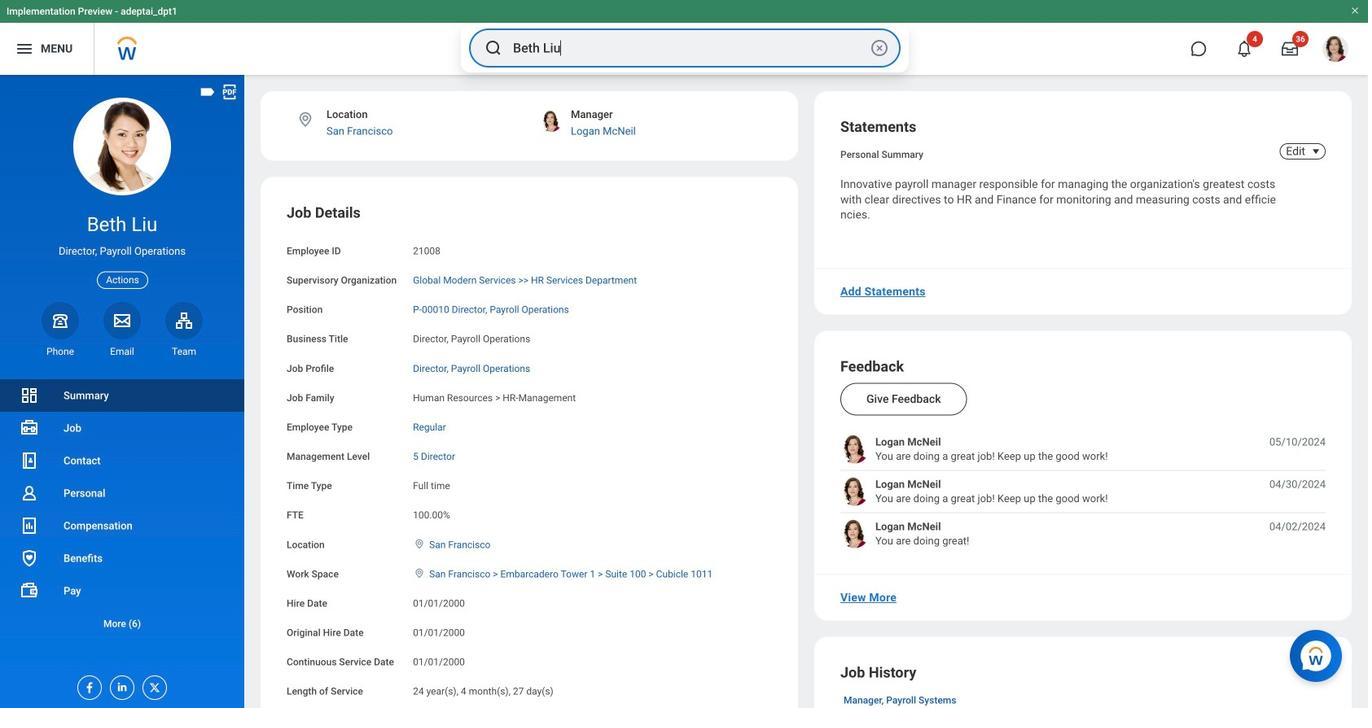 Task type: locate. For each thing, give the bounding box(es) containing it.
justify image
[[15, 39, 34, 59]]

compensation image
[[20, 517, 39, 536]]

2 vertical spatial location image
[[413, 568, 426, 580]]

linkedin image
[[111, 677, 129, 694]]

contact image
[[20, 451, 39, 471]]

banner
[[0, 0, 1369, 75]]

notifications large image
[[1237, 41, 1253, 57]]

0 horizontal spatial list
[[0, 380, 244, 640]]

None search field
[[461, 24, 909, 73]]

0 vertical spatial employee's photo (logan mcneil) image
[[841, 435, 869, 464]]

list
[[0, 380, 244, 640], [841, 435, 1327, 549]]

personal image
[[20, 484, 39, 504]]

2 employee's photo (logan mcneil) image from the top
[[841, 478, 869, 506]]

job image
[[20, 419, 39, 438]]

caret down image
[[1307, 145, 1327, 158]]

3 employee's photo (logan mcneil) image from the top
[[841, 520, 869, 549]]

close environment banner image
[[1351, 6, 1361, 15]]

2 vertical spatial employee's photo (logan mcneil) image
[[841, 520, 869, 549]]

tag image
[[199, 83, 217, 101]]

profile logan mcneil image
[[1323, 36, 1349, 65]]

employee's photo (logan mcneil) image
[[841, 435, 869, 464], [841, 478, 869, 506], [841, 520, 869, 549]]

summary image
[[20, 386, 39, 406]]

group
[[287, 203, 773, 709]]

personal summary element
[[841, 146, 924, 161]]

1 vertical spatial employee's photo (logan mcneil) image
[[841, 478, 869, 506]]

view printable version (pdf) image
[[221, 83, 239, 101]]

x circle image
[[870, 38, 890, 58]]

location image
[[297, 111, 315, 129], [413, 539, 426, 550], [413, 568, 426, 580]]

1 employee's photo (logan mcneil) image from the top
[[841, 435, 869, 464]]

phone beth liu element
[[42, 345, 79, 358]]

benefits image
[[20, 549, 39, 569]]



Task type: describe. For each thing, give the bounding box(es) containing it.
navigation pane region
[[0, 75, 244, 709]]

1 horizontal spatial list
[[841, 435, 1327, 549]]

x image
[[143, 677, 161, 695]]

1 vertical spatial location image
[[413, 539, 426, 550]]

Search Workday  search field
[[513, 30, 867, 66]]

phone image
[[49, 311, 72, 331]]

full time element
[[413, 478, 450, 492]]

pay image
[[20, 582, 39, 601]]

view team image
[[174, 311, 194, 331]]

inbox large image
[[1283, 41, 1299, 57]]

mail image
[[112, 311, 132, 331]]

team beth liu element
[[165, 345, 203, 358]]

search image
[[484, 38, 504, 58]]

facebook image
[[78, 677, 96, 695]]

0 vertical spatial location image
[[297, 111, 315, 129]]

email beth liu element
[[103, 345, 141, 358]]



Task type: vqa. For each thing, say whether or not it's contained in the screenshot.
Personal Summary element
yes



